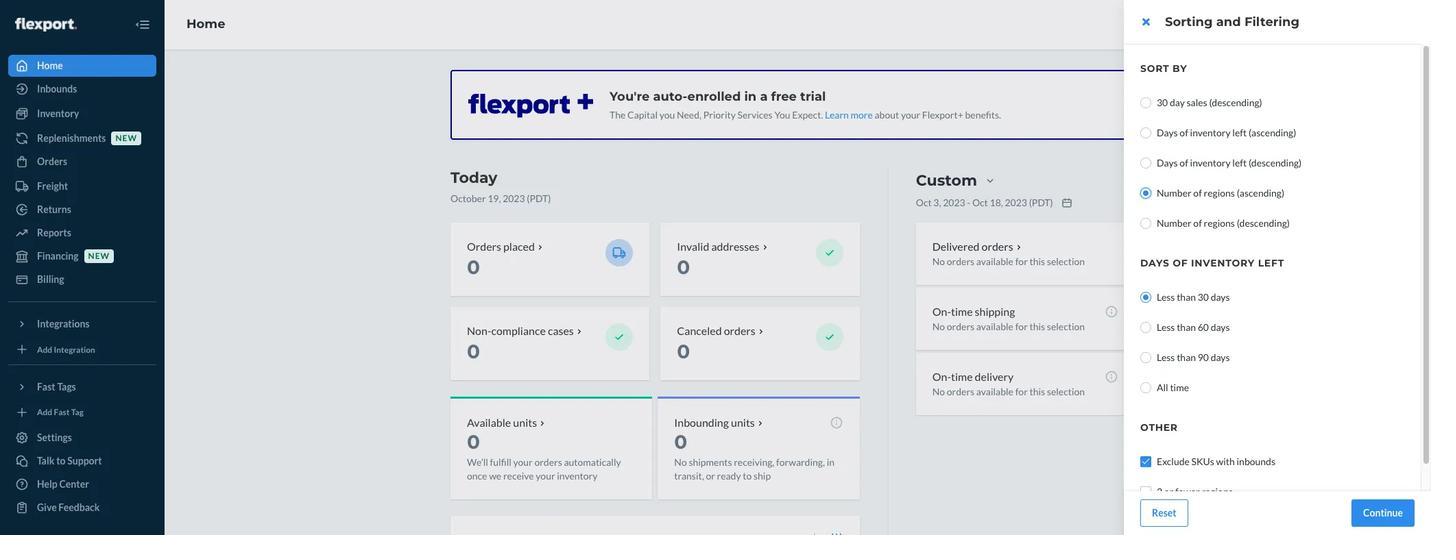 Task type: vqa. For each thing, say whether or not it's contained in the screenshot.
of related to Number of regions (descending)
yes



Task type: describe. For each thing, give the bounding box(es) containing it.
left for days of inventory left (ascending)
[[1233, 127, 1248, 139]]

filtering
[[1245, 14, 1300, 30]]

2 vertical spatial regions
[[1202, 486, 1234, 498]]

regions for (ascending)
[[1205, 187, 1236, 199]]

sort
[[1141, 62, 1170, 75]]

close image
[[1143, 16, 1150, 27]]

number of regions (ascending)
[[1157, 187, 1285, 199]]

(descending) for 30 day sales (descending)
[[1210, 97, 1263, 108]]

days of inventory left (descending)
[[1157, 157, 1302, 169]]

0 vertical spatial (ascending)
[[1249, 127, 1297, 139]]

less for less than 30 days
[[1157, 292, 1176, 303]]

of for days of inventory left
[[1173, 257, 1189, 270]]

fewer
[[1176, 486, 1201, 498]]

less than 90 days
[[1157, 352, 1231, 364]]

number for number of regions (descending)
[[1157, 218, 1192, 229]]

90
[[1198, 352, 1210, 364]]

other
[[1141, 422, 1179, 434]]

time
[[1171, 382, 1190, 394]]

days for less than 90 days
[[1211, 352, 1231, 364]]

30 day sales (descending)
[[1157, 97, 1263, 108]]

of for days of inventory left (descending)
[[1180, 157, 1189, 169]]

sorting and filtering
[[1166, 14, 1300, 30]]

reset button
[[1141, 500, 1189, 528]]

days for days of inventory left (ascending)
[[1157, 127, 1179, 139]]

or
[[1165, 486, 1174, 498]]

all time
[[1157, 382, 1190, 394]]

days of inventory left (ascending)
[[1157, 127, 1297, 139]]

all
[[1157, 382, 1169, 394]]

of for number of regions (descending)
[[1194, 218, 1203, 229]]

left for days of inventory left (descending)
[[1233, 157, 1248, 169]]

regions for (descending)
[[1205, 218, 1236, 229]]

day
[[1170, 97, 1185, 108]]

0 vertical spatial 30
[[1157, 97, 1169, 108]]

sorting
[[1166, 14, 1214, 30]]

of for days of inventory left (ascending)
[[1180, 127, 1189, 139]]



Task type: locate. For each thing, give the bounding box(es) containing it.
than left the 60
[[1177, 322, 1197, 333]]

1 vertical spatial less
[[1157, 322, 1176, 333]]

0 vertical spatial less
[[1157, 292, 1176, 303]]

days for less than 30 days
[[1211, 292, 1231, 303]]

2 than from the top
[[1177, 322, 1197, 333]]

of up number of regions (descending)
[[1194, 187, 1203, 199]]

2 vertical spatial (descending)
[[1238, 218, 1291, 229]]

inventory for days of inventory left (ascending)
[[1191, 127, 1231, 139]]

1 vertical spatial left
[[1233, 157, 1248, 169]]

less
[[1157, 292, 1176, 303], [1157, 322, 1176, 333], [1157, 352, 1176, 364]]

inventory down number of regions (descending)
[[1192, 257, 1256, 270]]

than for 30
[[1177, 292, 1197, 303]]

less for less than 90 days
[[1157, 352, 1176, 364]]

30
[[1157, 97, 1169, 108], [1198, 292, 1210, 303]]

1 vertical spatial days
[[1157, 157, 1179, 169]]

less left the 60
[[1157, 322, 1176, 333]]

less than 30 days
[[1157, 292, 1231, 303]]

continue
[[1364, 508, 1404, 519]]

of
[[1180, 127, 1189, 139], [1180, 157, 1189, 169], [1194, 187, 1203, 199], [1194, 218, 1203, 229], [1173, 257, 1189, 270]]

2 vertical spatial left
[[1259, 257, 1285, 270]]

less than 60 days
[[1157, 322, 1231, 333]]

(descending) up days of inventory left (ascending)
[[1210, 97, 1263, 108]]

0 vertical spatial inventory
[[1191, 127, 1231, 139]]

1 vertical spatial regions
[[1205, 218, 1236, 229]]

less up less than 60 days
[[1157, 292, 1176, 303]]

30 up the 60
[[1198, 292, 1210, 303]]

reset
[[1153, 508, 1177, 519]]

number
[[1157, 187, 1192, 199], [1157, 218, 1192, 229]]

0 vertical spatial regions
[[1205, 187, 1236, 199]]

(descending) down number of regions (ascending)
[[1238, 218, 1291, 229]]

2 vertical spatial inventory
[[1192, 257, 1256, 270]]

1 vertical spatial than
[[1177, 322, 1197, 333]]

(ascending) down 'days of inventory left (descending)'
[[1238, 187, 1285, 199]]

3 than from the top
[[1177, 352, 1197, 364]]

of for number of regions (ascending)
[[1194, 187, 1203, 199]]

inbounds
[[1237, 456, 1276, 468]]

days right the 60
[[1211, 322, 1231, 333]]

1 vertical spatial (ascending)
[[1238, 187, 1285, 199]]

days of inventory left
[[1141, 257, 1285, 270]]

left down number of regions (descending)
[[1259, 257, 1285, 270]]

of up less than 30 days
[[1173, 257, 1189, 270]]

less for less than 60 days
[[1157, 322, 1176, 333]]

0 vertical spatial than
[[1177, 292, 1197, 303]]

less up 'all'
[[1157, 352, 1176, 364]]

of down number of regions (ascending)
[[1194, 218, 1203, 229]]

left for days of inventory left
[[1259, 257, 1285, 270]]

60
[[1198, 322, 1210, 333]]

None radio
[[1141, 128, 1152, 139], [1141, 292, 1152, 303], [1141, 322, 1152, 333], [1141, 383, 1152, 394], [1141, 128, 1152, 139], [1141, 292, 1152, 303], [1141, 322, 1152, 333], [1141, 383, 1152, 394]]

than up less than 60 days
[[1177, 292, 1197, 303]]

inventory up number of regions (ascending)
[[1191, 157, 1231, 169]]

inventory down 30 day sales (descending)
[[1191, 127, 1231, 139]]

skus
[[1192, 456, 1215, 468]]

than for 60
[[1177, 322, 1197, 333]]

3
[[1157, 486, 1163, 498]]

regions up number of regions (descending)
[[1205, 187, 1236, 199]]

(descending) down days of inventory left (ascending)
[[1249, 157, 1302, 169]]

days down days of inventory left at right
[[1211, 292, 1231, 303]]

1 vertical spatial 30
[[1198, 292, 1210, 303]]

1 days from the top
[[1157, 127, 1179, 139]]

1 vertical spatial number
[[1157, 218, 1192, 229]]

with
[[1217, 456, 1236, 468]]

1 less from the top
[[1157, 292, 1176, 303]]

exclude
[[1157, 456, 1190, 468]]

number of regions (descending)
[[1157, 218, 1291, 229]]

None radio
[[1141, 97, 1152, 108], [1141, 158, 1152, 169], [1141, 188, 1152, 199], [1141, 218, 1152, 229], [1141, 353, 1152, 364], [1141, 97, 1152, 108], [1141, 158, 1152, 169], [1141, 188, 1152, 199], [1141, 218, 1152, 229], [1141, 353, 1152, 364]]

days up less than 30 days
[[1141, 257, 1170, 270]]

2 vertical spatial than
[[1177, 352, 1197, 364]]

regions down number of regions (ascending)
[[1205, 218, 1236, 229]]

days for days of inventory left (descending)
[[1157, 157, 1179, 169]]

(ascending) up 'days of inventory left (descending)'
[[1249, 127, 1297, 139]]

0 vertical spatial (descending)
[[1210, 97, 1263, 108]]

left down days of inventory left (ascending)
[[1233, 157, 1248, 169]]

days
[[1141, 257, 1170, 270], [1211, 292, 1231, 303], [1211, 322, 1231, 333], [1211, 352, 1231, 364]]

and
[[1217, 14, 1242, 30]]

1 horizontal spatial 30
[[1198, 292, 1210, 303]]

exclude skus with inbounds
[[1157, 456, 1276, 468]]

regions right the fewer
[[1202, 486, 1234, 498]]

inventory for days of inventory left
[[1192, 257, 1256, 270]]

than
[[1177, 292, 1197, 303], [1177, 322, 1197, 333], [1177, 352, 1197, 364]]

days right 90
[[1211, 352, 1231, 364]]

(descending)
[[1210, 97, 1263, 108], [1249, 157, 1302, 169], [1238, 218, 1291, 229]]

left up 'days of inventory left (descending)'
[[1233, 127, 1248, 139]]

than for 90
[[1177, 352, 1197, 364]]

of down the day
[[1180, 127, 1189, 139]]

continue button
[[1352, 500, 1415, 528]]

30 left the day
[[1157, 97, 1169, 108]]

0 horizontal spatial 30
[[1157, 97, 1169, 108]]

None checkbox
[[1141, 457, 1152, 468]]

2 vertical spatial less
[[1157, 352, 1176, 364]]

inventory
[[1191, 127, 1231, 139], [1191, 157, 1231, 169], [1192, 257, 1256, 270]]

0 vertical spatial number
[[1157, 187, 1192, 199]]

(ascending)
[[1249, 127, 1297, 139], [1238, 187, 1285, 199]]

2 number from the top
[[1157, 218, 1192, 229]]

by
[[1173, 62, 1188, 75]]

days
[[1157, 127, 1179, 139], [1157, 157, 1179, 169]]

2 less from the top
[[1157, 322, 1176, 333]]

number for number of regions (ascending)
[[1157, 187, 1192, 199]]

3 or fewer regions
[[1157, 486, 1234, 498]]

None checkbox
[[1141, 487, 1152, 498]]

than left 90
[[1177, 352, 1197, 364]]

days for less than 60 days
[[1211, 322, 1231, 333]]

left
[[1233, 127, 1248, 139], [1233, 157, 1248, 169], [1259, 257, 1285, 270]]

of up number of regions (ascending)
[[1180, 157, 1189, 169]]

number up number of regions (descending)
[[1157, 187, 1192, 199]]

regions
[[1205, 187, 1236, 199], [1205, 218, 1236, 229], [1202, 486, 1234, 498]]

0 vertical spatial left
[[1233, 127, 1248, 139]]

inventory for days of inventory left (descending)
[[1191, 157, 1231, 169]]

sales
[[1187, 97, 1208, 108]]

3 less from the top
[[1157, 352, 1176, 364]]

1 number from the top
[[1157, 187, 1192, 199]]

(descending) for number of regions (descending)
[[1238, 218, 1291, 229]]

number up days of inventory left at right
[[1157, 218, 1192, 229]]

1 vertical spatial inventory
[[1191, 157, 1231, 169]]

sort by
[[1141, 62, 1188, 75]]

2 days from the top
[[1157, 157, 1179, 169]]

1 vertical spatial (descending)
[[1249, 157, 1302, 169]]

1 than from the top
[[1177, 292, 1197, 303]]

0 vertical spatial days
[[1157, 127, 1179, 139]]



